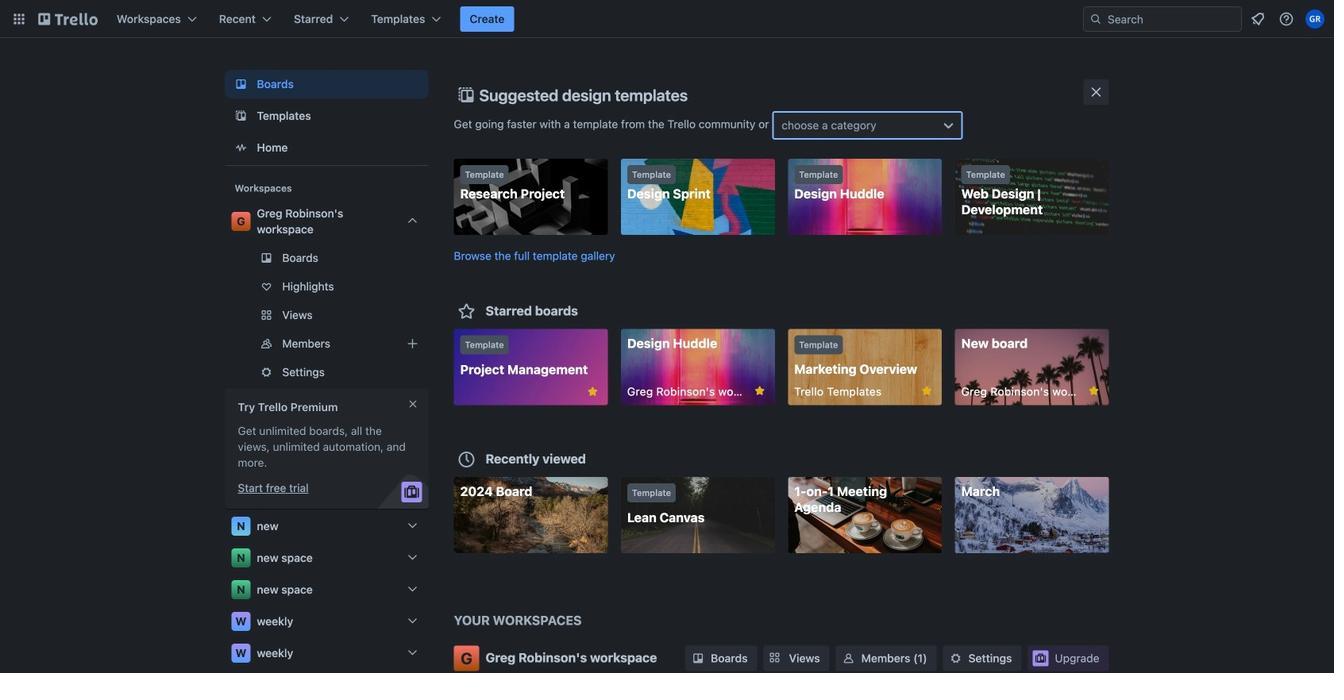 Task type: describe. For each thing, give the bounding box(es) containing it.
home image
[[232, 138, 251, 157]]

1 sm image from the left
[[691, 651, 706, 667]]

board image
[[232, 75, 251, 94]]

back to home image
[[38, 6, 98, 32]]

greg robinson (gregrobinson96) image
[[1306, 10, 1325, 29]]

2 sm image from the left
[[948, 651, 964, 667]]

add image
[[403, 335, 422, 354]]

template board image
[[232, 106, 251, 126]]



Task type: vqa. For each thing, say whether or not it's contained in the screenshot.
To's list
no



Task type: locate. For each thing, give the bounding box(es) containing it.
search image
[[1090, 13, 1103, 25]]

0 notifications image
[[1249, 10, 1268, 29]]

primary element
[[0, 0, 1335, 38]]

click to unstar this board. it will be removed from your starred list. image
[[753, 384, 767, 398], [920, 384, 935, 398]]

click to unstar this board. it will be removed from your starred list. image
[[586, 385, 600, 399]]

0 horizontal spatial click to unstar this board. it will be removed from your starred list. image
[[753, 384, 767, 398]]

1 horizontal spatial click to unstar this board. it will be removed from your starred list. image
[[920, 384, 935, 398]]

0 horizontal spatial sm image
[[691, 651, 706, 667]]

open information menu image
[[1279, 11, 1295, 27]]

sm image
[[841, 651, 857, 667]]

1 horizontal spatial sm image
[[948, 651, 964, 667]]

1 click to unstar this board. it will be removed from your starred list. image from the left
[[753, 384, 767, 398]]

sm image
[[691, 651, 706, 667], [948, 651, 964, 667]]

Search field
[[1103, 8, 1242, 30]]

2 click to unstar this board. it will be removed from your starred list. image from the left
[[920, 384, 935, 398]]



